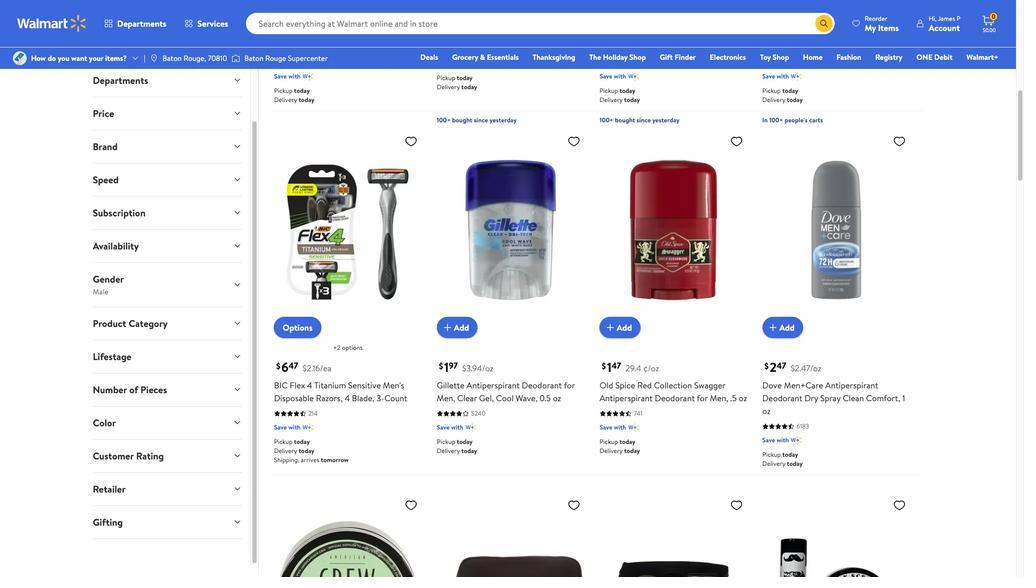 Task type: locate. For each thing, give the bounding box(es) containing it.
spice down the 29.4
[[615, 380, 635, 392]]

oz inside $ 2 47 $2.47/oz dove men+care antiperspirant deodorant dry spray clean comfort, 1 oz
[[762, 406, 771, 417]]

rich
[[714, 15, 731, 27]]

add to favorites list, american crew forming medium hold cream, 3 oz image
[[405, 499, 418, 512]]

47 for 6
[[289, 360, 298, 372]]

spice up all
[[778, 15, 798, 27]]

one debit link
[[912, 51, 957, 63]]

2 horizontal spatial 1
[[902, 393, 905, 404]]

2 horizontal spatial old
[[762, 15, 776, 27]]

3 47 from the left
[[777, 360, 786, 372]]

speed tab
[[84, 163, 250, 196]]

departments button up the |
[[95, 11, 175, 36]]

oz
[[697, 28, 708, 40]]

2 since from the left
[[637, 115, 651, 124]]

1 inside $ 2 47 $2.47/oz dove men+care antiperspirant deodorant dry spray clean comfort, 1 oz
[[902, 393, 905, 404]]

in 100+ people's carts
[[762, 115, 823, 124]]

availability tab
[[84, 230, 250, 262]]

old spice high endurance anti- perspirant deodorant for men, fresh scent, 3.3 oz
[[274, 15, 410, 53]]

you
[[58, 53, 69, 64]]

of left "pieces"
[[130, 383, 139, 397]]

departments down items?
[[93, 74, 148, 87]]

oz right 3.3
[[312, 41, 320, 53]]

0 vertical spatial of
[[863, 28, 871, 40]]

skin for men,
[[668, 15, 683, 27]]

0 vertical spatial departments
[[117, 18, 166, 29]]

with
[[437, 28, 453, 40], [451, 59, 463, 68], [288, 71, 301, 81], [614, 71, 626, 81], [777, 71, 789, 81], [288, 423, 301, 432], [451, 423, 463, 432], [614, 423, 626, 432], [777, 436, 789, 445]]

0 horizontal spatial swagger
[[694, 380, 726, 392]]

old for old spice red zone swagger body wash, all skin types, scent of cedarwood, 3 fl oz
[[762, 15, 776, 27]]

0 horizontal spatial 1
[[444, 358, 449, 377]]

departments button
[[95, 11, 175, 36], [84, 64, 250, 97]]

1 baton from the left
[[162, 53, 182, 64]]

with for walmart plus image underneath 5240
[[451, 423, 463, 432]]

$ inside $ 1 47 29.4 ¢/oz old spice red collection swagger antiperspirant deodorant for men, .5 oz
[[602, 361, 606, 372]]

add up $2.47/oz
[[780, 322, 795, 334]]

sensitive up 2.75
[[458, 15, 490, 27]]

0 horizontal spatial old
[[274, 15, 288, 27]]

2 add from the left
[[617, 322, 632, 334]]

pickup today delivery today down 741
[[600, 438, 640, 456]]

number of pieces button
[[84, 374, 250, 406]]

1 horizontal spatial of
[[863, 28, 871, 40]]

add to favorites list, gillette antiperspirant deodorant for men, clear gel, cool wave, 0.5 oz image
[[568, 135, 580, 148]]

walmart plus image down 214
[[303, 423, 314, 433]]

people's
[[785, 115, 808, 124]]

1 bought from the left
[[452, 115, 472, 124]]

options
[[342, 343, 363, 353]]

0 horizontal spatial add
[[454, 322, 469, 334]]

3 add button from the left
[[762, 317, 803, 339]]

4 right flex
[[307, 380, 312, 392]]

2 horizontal spatial sensitive
[[633, 15, 666, 27]]

departments tab
[[84, 64, 250, 97]]

delivery inside pickup today delivery today shipping, arrives tomorrow
[[274, 447, 297, 456]]

 image right 70810
[[231, 53, 240, 64]]

4 left the blade, on the left of page
[[345, 393, 350, 404]]

1 horizontal spatial 47
[[612, 360, 621, 372]]

dry
[[805, 393, 818, 404]]

0 horizontal spatial 47
[[289, 360, 298, 372]]

100+
[[437, 115, 451, 124], [600, 115, 613, 124], [769, 115, 783, 124]]

4 $ from the left
[[765, 361, 769, 372]]

1 add button from the left
[[437, 317, 478, 339]]

color
[[93, 416, 116, 430]]

walmart plus image down 741
[[628, 423, 639, 433]]

collection
[[654, 380, 692, 392]]

walmart plus image
[[303, 71, 314, 82], [303, 423, 314, 433], [628, 423, 639, 433], [791, 435, 802, 446]]

add button for $ 1 47 29.4 ¢/oz old spice red collection swagger antiperspirant deodorant for men, .5 oz
[[600, 317, 641, 339]]

$ inside $ 2 47 $2.47/oz dove men+care antiperspirant deodorant dry spray clean comfort, 1 oz
[[765, 361, 769, 372]]

0 horizontal spatial 4
[[307, 380, 312, 392]]

body
[[870, 15, 889, 27]]

1 horizontal spatial antiperspirant
[[600, 393, 653, 404]]

approved)
[[638, 41, 677, 53]]

skin inside edge sensitive skin shave gel for men with aloe, 2.75 oz
[[492, 15, 508, 27]]

1 horizontal spatial add
[[617, 322, 632, 334]]

lifestage button
[[84, 340, 250, 373]]

departments
[[117, 18, 166, 29], [93, 74, 148, 87]]

with for 2's walmart plus icon
[[777, 436, 789, 445]]

pickup today delivery today
[[437, 73, 477, 91], [274, 86, 314, 104], [600, 86, 640, 104], [762, 86, 803, 104], [437, 438, 477, 456], [600, 438, 640, 456], [762, 450, 803, 469]]

$ up dove
[[765, 361, 769, 372]]

oz right 0.5
[[553, 393, 561, 404]]

services button
[[175, 11, 237, 36]]

0 horizontal spatial since
[[474, 115, 488, 124]]

1 horizontal spatial &
[[707, 15, 712, 27]]

 image right the |
[[150, 54, 158, 63]]

save with
[[437, 59, 463, 68], [274, 71, 301, 81], [600, 71, 626, 81], [762, 71, 789, 81], [274, 423, 301, 432], [437, 423, 463, 432], [600, 423, 626, 432], [762, 436, 789, 445]]

1 vertical spatial departments
[[93, 74, 148, 87]]

add to favorites list, dove men+care antiperspirant deodorant dry spray clean comfort, 1 oz image
[[893, 135, 906, 148]]

2 horizontal spatial 100+
[[769, 115, 783, 124]]

essentials
[[487, 52, 519, 63]]

with for walmart plus icon underneath 248
[[288, 71, 301, 81]]

spice for deodorant
[[290, 15, 310, 27]]

men, down gillette
[[437, 393, 455, 404]]

oz inside $ 1 97 $3.94/oz gillette antiperspirant deodorant for men, clear gel, cool wave, 0.5 oz
[[553, 393, 561, 404]]

save for walmart plus image below 1178
[[437, 59, 450, 68]]

0 vertical spatial 2
[[690, 28, 695, 40]]

$ for $ 1 47 29.4 ¢/oz old spice red collection swagger antiperspirant deodorant for men, .5 oz
[[602, 361, 606, 372]]

old inside old spice high endurance anti- perspirant deodorant for men, fresh scent, 3.3 oz
[[274, 15, 288, 27]]

cedarwood,
[[762, 41, 807, 53]]

1 horizontal spatial sensitive
[[458, 15, 490, 27]]

price button
[[84, 97, 250, 130]]

2 bought from the left
[[615, 115, 635, 124]]

1 horizontal spatial swagger
[[837, 15, 868, 27]]

antiperspirant up gel,
[[467, 380, 520, 392]]

walmart plus image down 122
[[628, 71, 639, 82]]

clear
[[457, 393, 477, 404]]

add to cart image
[[441, 322, 454, 334], [767, 322, 780, 334]]

1 47 from the left
[[289, 360, 298, 372]]

1 vertical spatial red
[[637, 380, 652, 392]]

spice up perspirant
[[290, 15, 310, 27]]

skin up 3
[[798, 28, 813, 40]]

6183
[[797, 422, 809, 431]]

deodorant up 0.5
[[522, 380, 562, 392]]

oz inside old spice high endurance anti- perspirant deodorant for men, fresh scent, 3.3 oz
[[312, 41, 320, 53]]

1 inside $ 1 47 29.4 ¢/oz old spice red collection swagger antiperspirant deodorant for men, .5 oz
[[607, 358, 612, 377]]

1 horizontal spatial  image
[[231, 53, 240, 64]]

 image
[[231, 53, 240, 64], [150, 54, 158, 63]]

men,
[[369, 28, 388, 40], [670, 28, 688, 40], [437, 393, 455, 404], [710, 393, 728, 404]]

2 100+ bought since yesterday from the left
[[600, 115, 680, 124]]

.5
[[730, 393, 737, 404]]

2 47 from the left
[[612, 360, 621, 372]]

2 shop from the left
[[773, 52, 789, 63]]

1 vertical spatial 2
[[770, 358, 777, 377]]

$ for $ 6 47 $2.16/ea bic flex 4 titanium sensitive men's disposable razors, 4 blade, 3-count
[[276, 361, 280, 372]]

number of pieces tab
[[84, 374, 250, 406]]

0 horizontal spatial shop
[[630, 52, 646, 63]]

2 add button from the left
[[600, 317, 641, 339]]

0 horizontal spatial yesterday
[[490, 115, 517, 124]]

0 horizontal spatial sensitive
[[348, 380, 381, 392]]

1 horizontal spatial baton
[[244, 53, 263, 64]]

0 horizontal spatial 2
[[690, 28, 695, 40]]

add up '97' at the bottom left
[[454, 322, 469, 334]]

1 100+ from the left
[[437, 115, 451, 124]]

deodorant down "high"
[[314, 28, 354, 40]]

1 horizontal spatial 100+
[[600, 115, 613, 124]]

1 add to cart image from the left
[[441, 322, 454, 334]]

baton up departments tab
[[162, 53, 182, 64]]

$
[[276, 361, 280, 372], [439, 361, 443, 372], [602, 361, 606, 372], [765, 361, 769, 372]]

fl
[[816, 41, 821, 53]]

since for $ 1 97 $3.94/oz gillette antiperspirant deodorant for men, clear gel, cool wave, 0.5 oz
[[474, 115, 488, 124]]

0 horizontal spatial bought
[[452, 115, 472, 124]]

oz down dove
[[762, 406, 771, 417]]

100+ for $ 1 47 29.4 ¢/oz old spice red collection swagger antiperspirant deodorant for men, .5 oz
[[600, 115, 613, 124]]

how do you want your items?
[[31, 53, 127, 64]]

departments up the |
[[117, 18, 166, 29]]

1 horizontal spatial yesterday
[[652, 115, 680, 124]]

with inside edge sensitive skin shave gel for men with aloe, 2.75 oz
[[437, 28, 453, 40]]

of right scent
[[863, 28, 871, 40]]

registry link
[[871, 51, 907, 63]]

3.3
[[299, 41, 310, 53]]

0
[[992, 12, 996, 21]]

with for walmart plus icon related to 6
[[288, 423, 301, 432]]

1 horizontal spatial spice
[[615, 380, 635, 392]]

0 horizontal spatial of
[[130, 383, 139, 397]]

add button up the 29.4
[[600, 317, 641, 339]]

47 left the 29.4
[[612, 360, 621, 372]]

0 horizontal spatial add to cart image
[[441, 322, 454, 334]]

2 add to cart image from the left
[[767, 322, 780, 334]]

$ left '97' at the bottom left
[[439, 361, 443, 372]]

1 vertical spatial swagger
[[694, 380, 726, 392]]

baton left rouge
[[244, 53, 263, 64]]

electronics
[[710, 52, 746, 63]]

-
[[616, 41, 619, 53]]

47 for 1
[[612, 360, 621, 372]]

with for walmart plus image underneath 122
[[614, 71, 626, 81]]

rating
[[136, 450, 164, 463]]

0 horizontal spatial 100+
[[437, 115, 451, 124]]

today
[[457, 73, 473, 82], [461, 82, 477, 91], [294, 86, 310, 95], [620, 86, 635, 95], [782, 86, 798, 95], [299, 95, 314, 104], [624, 95, 640, 104], [787, 95, 803, 104], [294, 438, 310, 447], [457, 438, 473, 447], [620, 438, 635, 447], [299, 447, 314, 456], [461, 447, 477, 456], [624, 447, 640, 456], [782, 450, 798, 460], [787, 460, 803, 469]]

bought for $ 1 97 $3.94/oz gillette antiperspirant deodorant for men, clear gel, cool wave, 0.5 oz
[[452, 115, 472, 124]]

product category
[[93, 317, 168, 330]]

2 100+ from the left
[[600, 115, 613, 124]]

3 100+ from the left
[[769, 115, 783, 124]]

3 add from the left
[[780, 322, 795, 334]]

1 since from the left
[[474, 115, 488, 124]]

aloe,
[[455, 28, 474, 40]]

$ for $ 1 97 $3.94/oz gillette antiperspirant deodorant for men, clear gel, cool wave, 0.5 oz
[[439, 361, 443, 372]]

men, down anti-
[[369, 28, 388, 40]]

2 yesterday from the left
[[652, 115, 680, 124]]

47 inside $ 6 47 $2.16/ea bic flex 4 titanium sensitive men's disposable razors, 4 blade, 3-count
[[289, 360, 298, 372]]

swagger inside old spice red zone swagger body wash, all skin types, scent of cedarwood, 3 fl oz
[[837, 15, 868, 27]]

1 horizontal spatial old
[[600, 380, 613, 392]]

brand tab
[[84, 130, 250, 163]]

0 horizontal spatial red
[[637, 380, 652, 392]]

0 horizontal spatial antiperspirant
[[467, 380, 520, 392]]

0 vertical spatial swagger
[[837, 15, 868, 27]]

oz inside old spice red zone swagger body wash, all skin types, scent of cedarwood, 3 fl oz
[[823, 41, 831, 53]]

1 horizontal spatial red
[[800, 15, 815, 27]]

1 horizontal spatial since
[[637, 115, 651, 124]]

1 up gillette
[[444, 358, 449, 377]]

men
[[561, 15, 578, 27]]

1 horizontal spatial 1
[[607, 358, 612, 377]]

2 horizontal spatial spice
[[778, 15, 798, 27]]

swagger up scent
[[837, 15, 868, 27]]

of inside old spice red zone swagger body wash, all skin types, scent of cedarwood, 3 fl oz
[[863, 28, 871, 40]]

walmart plus image down 363
[[791, 71, 802, 82]]

deodorant inside $ 2 47 $2.47/oz dove men+care antiperspirant deodorant dry spray clean comfort, 1 oz
[[762, 393, 803, 404]]

47 up flex
[[289, 360, 298, 372]]

swagger inside $ 1 47 29.4 ¢/oz old spice red collection swagger antiperspirant deodorant for men, .5 oz
[[694, 380, 726, 392]]

& right grocery
[[480, 52, 485, 63]]

skin inside the barbasol sensitive skin thick & rich shaving cream for men, 2 oz (travel size - tsa approved)
[[668, 15, 683, 27]]

red down the ¢/oz
[[637, 380, 652, 392]]

thick
[[685, 15, 705, 27]]

add button for $ 2 47 $2.47/oz dove men+care antiperspirant deodorant dry spray clean comfort, 1 oz
[[762, 317, 803, 339]]

dove
[[762, 380, 782, 392]]

|
[[144, 53, 145, 64]]

walmart plus image
[[466, 58, 476, 69], [628, 71, 639, 82], [791, 71, 802, 82], [466, 423, 476, 433]]

pickup today delivery today down 5240
[[437, 438, 477, 456]]

1 horizontal spatial add button
[[600, 317, 641, 339]]

122
[[634, 58, 643, 67]]

for
[[548, 15, 559, 27], [356, 28, 367, 40], [657, 28, 668, 40], [564, 380, 575, 392], [697, 393, 708, 404]]

sensitive inside $ 6 47 $2.16/ea bic flex 4 titanium sensitive men's disposable razors, 4 blade, 3-count
[[348, 380, 381, 392]]

$ 2 47 $2.47/oz dove men+care antiperspirant deodorant dry spray clean comfort, 1 oz
[[762, 358, 905, 417]]

old inside old spice red zone swagger body wash, all skin types, scent of cedarwood, 3 fl oz
[[762, 15, 776, 27]]

add button
[[437, 317, 478, 339], [600, 317, 641, 339], [762, 317, 803, 339]]

 image for baton rouge, 70810
[[150, 54, 158, 63]]

1 horizontal spatial bought
[[615, 115, 635, 124]]

walmart plus image down 248
[[303, 71, 314, 82]]

price
[[93, 107, 114, 120]]

0 horizontal spatial spice
[[290, 15, 310, 27]]

carts
[[809, 115, 823, 124]]

spice inside old spice red zone swagger body wash, all skin types, scent of cedarwood, 3 fl oz
[[778, 15, 798, 27]]

add to favorites list, zeus travel dopp kit - men's travel toiletry and accessory bag by zeus image
[[568, 499, 580, 512]]

741
[[634, 409, 643, 418]]

1 $ from the left
[[276, 361, 280, 372]]

214
[[308, 409, 318, 418]]

1 left the 29.4
[[607, 358, 612, 377]]

oz
[[493, 28, 504, 40]]

1 horizontal spatial 100+ bought since yesterday
[[600, 115, 680, 124]]

men, down thick
[[670, 28, 688, 40]]

2 baton from the left
[[244, 53, 263, 64]]

titanium
[[314, 380, 346, 392]]

add to favorites list, the art of shaving 5 piece travel kit with morris park razor, sandalwood image
[[730, 499, 743, 512]]

1 horizontal spatial skin
[[668, 15, 683, 27]]

save
[[437, 59, 450, 68], [274, 71, 287, 81], [600, 71, 612, 81], [762, 71, 775, 81], [274, 423, 287, 432], [437, 423, 450, 432], [600, 423, 612, 432], [762, 436, 775, 445]]

$ inside $ 1 97 $3.94/oz gillette antiperspirant deodorant for men, clear gel, cool wave, 0.5 oz
[[439, 361, 443, 372]]

pickup today delivery today down grocery
[[437, 73, 477, 91]]

lifestage
[[93, 350, 132, 363]]

0 horizontal spatial skin
[[492, 15, 508, 27]]

1 add from the left
[[454, 322, 469, 334]]

walmart plus image for 2
[[791, 435, 802, 446]]

$2.16/ea
[[303, 363, 332, 375]]

Walmart Site-Wide search field
[[246, 13, 835, 34]]

antiperspirant inside $ 1 97 $3.94/oz gillette antiperspirant deodorant for men, clear gel, cool wave, 0.5 oz
[[467, 380, 520, 392]]

0 horizontal spatial add button
[[437, 317, 478, 339]]

+2
[[333, 343, 340, 353]]

2 horizontal spatial add button
[[762, 317, 803, 339]]

1 horizontal spatial 2
[[770, 358, 777, 377]]

deodorant down collection
[[655, 393, 695, 404]]

spice inside old spice high endurance anti- perspirant deodorant for men, fresh scent, 3.3 oz
[[290, 15, 310, 27]]

skin up oz
[[492, 15, 508, 27]]

barbasol sensitive skin thick & rich shaving cream for men, 2 oz (travel size - tsa approved)
[[600, 15, 735, 53]]

old for old spice high endurance anti- perspirant deodorant for men, fresh scent, 3.3 oz
[[274, 15, 288, 27]]

walmart+ link
[[962, 51, 1003, 63]]

pickup today delivery today up 'in 100+ people's carts'
[[762, 86, 803, 104]]

2 horizontal spatial skin
[[798, 28, 813, 40]]

lifestage tab
[[84, 340, 250, 373]]

sensitive up cream on the right
[[633, 15, 666, 27]]

retailer tab
[[84, 473, 250, 506]]

skin inside old spice red zone swagger body wash, all skin types, scent of cedarwood, 3 fl oz
[[798, 28, 813, 40]]

gillette antiperspirant deodorant for men, clear gel, cool wave, 0.5 oz image
[[437, 130, 585, 330]]

baton
[[162, 53, 182, 64], [244, 53, 263, 64]]

$ left the 29.4
[[602, 361, 606, 372]]

2 horizontal spatial antiperspirant
[[825, 380, 879, 392]]

sensitive inside the barbasol sensitive skin thick & rich shaving cream for men, 2 oz (travel size - tsa approved)
[[633, 15, 666, 27]]

100+ bought since yesterday for $ 1 47 29.4 ¢/oz old spice red collection swagger antiperspirant deodorant for men, .5 oz
[[600, 115, 680, 124]]

all
[[786, 28, 796, 40]]

0 horizontal spatial &
[[480, 52, 485, 63]]

shipping,
[[274, 456, 299, 465]]

baton for baton rouge supercenter
[[244, 53, 263, 64]]

red left search icon
[[800, 15, 815, 27]]

customer rating button
[[84, 440, 250, 473]]

& inside the barbasol sensitive skin thick & rich shaving cream for men, 2 oz (travel size - tsa approved)
[[707, 15, 712, 27]]

yesterday
[[490, 115, 517, 124], [652, 115, 680, 124]]

1 horizontal spatial shop
[[773, 52, 789, 63]]

scent,
[[274, 41, 297, 53]]

pickup inside pickup today delivery today shipping, arrives tomorrow
[[274, 438, 293, 447]]

1 inside $ 1 97 $3.94/oz gillette antiperspirant deodorant for men, clear gel, cool wave, 0.5 oz
[[444, 358, 449, 377]]

70810
[[208, 53, 227, 64]]

&
[[707, 15, 712, 27], [480, 52, 485, 63]]

2 up dove
[[770, 358, 777, 377]]

47 inside $ 2 47 $2.47/oz dove men+care antiperspirant deodorant dry spray clean comfort, 1 oz
[[777, 360, 786, 372]]

1 vertical spatial &
[[480, 52, 485, 63]]

add button up $2.47/oz
[[762, 317, 803, 339]]

skin left thick
[[668, 15, 683, 27]]

antiperspirant inside $ 1 47 29.4 ¢/oz old spice red collection swagger antiperspirant deodorant for men, .5 oz
[[600, 393, 653, 404]]

delivery
[[437, 82, 460, 91], [274, 95, 297, 104], [600, 95, 623, 104], [762, 95, 785, 104], [274, 447, 297, 456], [437, 447, 460, 456], [600, 447, 623, 456], [762, 460, 785, 469]]

47 up dove
[[777, 360, 786, 372]]

spice
[[290, 15, 310, 27], [778, 15, 798, 27], [615, 380, 635, 392]]

1 vertical spatial departments button
[[84, 64, 250, 97]]

gel
[[533, 15, 546, 27]]

product category button
[[84, 307, 250, 340]]

deodorant
[[314, 28, 354, 40], [522, 380, 562, 392], [655, 393, 695, 404], [762, 393, 803, 404]]

0 horizontal spatial baton
[[162, 53, 182, 64]]

2 $ from the left
[[439, 361, 443, 372]]

one debit
[[917, 52, 953, 63]]

3 $ from the left
[[602, 361, 606, 372]]

bought for $ 1 47 29.4 ¢/oz old spice red collection swagger antiperspirant deodorant for men, .5 oz
[[615, 115, 635, 124]]

antiperspirant up clean on the bottom right of page
[[825, 380, 879, 392]]

add button up '97' at the bottom left
[[437, 317, 478, 339]]

men, left .5
[[710, 393, 728, 404]]

0 horizontal spatial  image
[[150, 54, 158, 63]]

1 vertical spatial 4
[[345, 393, 350, 404]]

$ inside $ 6 47 $2.16/ea bic flex 4 titanium sensitive men's disposable razors, 4 blade, 3-count
[[276, 361, 280, 372]]

4
[[307, 380, 312, 392], [345, 393, 350, 404]]

edge sensitive skin shave gel for men with aloe, 2.75 oz
[[437, 15, 578, 40]]

rouge,
[[184, 53, 206, 64]]

0 horizontal spatial 100+ bought since yesterday
[[437, 115, 517, 124]]

antiperspirant up 741
[[600, 393, 653, 404]]

0 vertical spatial red
[[800, 15, 815, 27]]

departments button down the |
[[84, 64, 250, 97]]

subscription tab
[[84, 197, 250, 229]]

1 yesterday from the left
[[490, 115, 517, 124]]

walmart image
[[17, 15, 87, 32]]

1 horizontal spatial add to cart image
[[767, 322, 780, 334]]

47 inside $ 1 47 29.4 ¢/oz old spice red collection swagger antiperspirant deodorant for men, .5 oz
[[612, 360, 621, 372]]

add up the 29.4
[[617, 322, 632, 334]]

oz right .5
[[739, 393, 747, 404]]

2 horizontal spatial 47
[[777, 360, 786, 372]]

oz right fl
[[823, 41, 831, 53]]

add to favorites list, beard wax package (set of full and travel pocket size) image
[[893, 499, 906, 512]]

deodorant inside $ 1 97 $3.94/oz gillette antiperspirant deodorant for men, clear gel, cool wave, 0.5 oz
[[522, 380, 562, 392]]

1 right comfort,
[[902, 393, 905, 404]]

sensitive up the blade, on the left of page
[[348, 380, 381, 392]]

0 vertical spatial &
[[707, 15, 712, 27]]

walmart plus image down 6183
[[791, 435, 802, 446]]

save for walmart plus image below 363
[[762, 71, 775, 81]]

$ 1 97 $3.94/oz gillette antiperspirant deodorant for men, clear gel, cool wave, 0.5 oz
[[437, 358, 575, 404]]

 image
[[13, 51, 27, 65]]

old inside $ 1 47 29.4 ¢/oz old spice red collection swagger antiperspirant deodorant for men, .5 oz
[[600, 380, 613, 392]]

$ left 6
[[276, 361, 280, 372]]

deodorant down dove
[[762, 393, 803, 404]]

1 100+ bought since yesterday from the left
[[437, 115, 517, 124]]

2 left the oz in the top right of the page
[[690, 28, 695, 40]]

2 inside the barbasol sensitive skin thick & rich shaving cream for men, 2 oz (travel size - tsa approved)
[[690, 28, 695, 40]]

1 vertical spatial of
[[130, 383, 139, 397]]

sensitive inside edge sensitive skin shave gel for men with aloe, 2.75 oz
[[458, 15, 490, 27]]

& left rich
[[707, 15, 712, 27]]

2 horizontal spatial add
[[780, 322, 795, 334]]

swagger right collection
[[694, 380, 726, 392]]



Task type: describe. For each thing, give the bounding box(es) containing it.
debit
[[934, 52, 953, 63]]

shave
[[510, 15, 531, 27]]

endurance
[[331, 15, 371, 27]]

types,
[[815, 28, 838, 40]]

color tab
[[84, 407, 250, 439]]

gel,
[[479, 393, 494, 404]]

with for walmart plus image below 1178
[[451, 59, 463, 68]]

for inside $ 1 47 29.4 ¢/oz old spice red collection swagger antiperspirant deodorant for men, .5 oz
[[697, 393, 708, 404]]

walmart+
[[967, 52, 998, 63]]

add for $ 1 47 29.4 ¢/oz old spice red collection swagger antiperspirant deodorant for men, .5 oz
[[617, 322, 632, 334]]

rouge
[[265, 53, 286, 64]]

red inside $ 1 47 29.4 ¢/oz old spice red collection swagger antiperspirant deodorant for men, .5 oz
[[637, 380, 652, 392]]

0.5
[[540, 393, 551, 404]]

add button for $ 1 97 $3.94/oz gillette antiperspirant deodorant for men, clear gel, cool wave, 0.5 oz
[[437, 317, 478, 339]]

 image for baton rouge supercenter
[[231, 53, 240, 64]]

grocery & essentials
[[452, 52, 519, 63]]

gender male
[[93, 273, 124, 297]]

for inside the barbasol sensitive skin thick & rich shaving cream for men, 2 oz (travel size - tsa approved)
[[657, 28, 668, 40]]

spice for wash,
[[778, 15, 798, 27]]

number
[[93, 383, 127, 397]]

100+ for $ 1 97 $3.94/oz gillette antiperspirant deodorant for men, clear gel, cool wave, 0.5 oz
[[437, 115, 451, 124]]

gender tab
[[84, 263, 250, 307]]

for inside $ 1 97 $3.94/oz gillette antiperspirant deodorant for men, clear gel, cool wave, 0.5 oz
[[564, 380, 575, 392]]

beard wax package (set of full and travel pocket size) image
[[762, 495, 910, 578]]

3-
[[377, 393, 384, 404]]

wave,
[[516, 393, 538, 404]]

oz inside $ 1 47 29.4 ¢/oz old spice red collection swagger antiperspirant deodorant for men, .5 oz
[[739, 393, 747, 404]]

pickup today delivery today shipping, arrives tomorrow
[[274, 438, 349, 465]]

since for $ 1 47 29.4 ¢/oz old spice red collection swagger antiperspirant deodorant for men, .5 oz
[[637, 115, 651, 124]]

dove men+care antiperspirant deodorant dry spray clean comfort, 1 oz image
[[762, 130, 910, 330]]

100+ bought since yesterday for $ 1 97 $3.94/oz gillette antiperspirant deodorant for men, clear gel, cool wave, 0.5 oz
[[437, 115, 517, 124]]

subscription
[[93, 206, 146, 220]]

customer rating tab
[[84, 440, 250, 473]]

add for $ 1 97 $3.94/oz gillette antiperspirant deodorant for men, clear gel, cool wave, 0.5 oz
[[454, 322, 469, 334]]

thanksgiving link
[[528, 51, 580, 63]]

fresh
[[390, 28, 410, 40]]

size
[[600, 41, 614, 53]]

availability
[[93, 239, 139, 253]]

perspirant
[[274, 28, 312, 40]]

hi,
[[929, 14, 937, 23]]

pieces
[[141, 383, 167, 397]]

bic flex 4 titanium sensitive men's disposable razors, 4 blade, 3-count image
[[274, 130, 422, 330]]

old spice red collection swagger antiperspirant deodorant for men, .5 oz image
[[600, 130, 747, 330]]

high
[[312, 15, 329, 27]]

departments inside tab
[[93, 74, 148, 87]]

walmart plus image for 1
[[628, 423, 639, 433]]

skin for 2.75
[[492, 15, 508, 27]]

old spice red zone swagger body wash, all skin types, scent of cedarwood, 3 fl oz
[[762, 15, 889, 53]]

reorder my items
[[865, 14, 899, 33]]

walmart plus image down 1178
[[466, 58, 476, 69]]

deodorant inside $ 1 47 29.4 ¢/oz old spice red collection swagger antiperspirant deodorant for men, .5 oz
[[655, 393, 695, 404]]

add for $ 2 47 $2.47/oz dove men+care antiperspirant deodorant dry spray clean comfort, 1 oz
[[780, 322, 795, 334]]

brand button
[[84, 130, 250, 163]]

baton rouge, 70810
[[162, 53, 227, 64]]

save for 2's walmart plus icon
[[762, 436, 775, 445]]

gifting button
[[84, 506, 250, 539]]

pickup today delivery today down baton rouge supercenter
[[274, 86, 314, 104]]

walmart plus image for 6
[[303, 423, 314, 433]]

my
[[865, 22, 876, 33]]

gillette
[[437, 380, 465, 392]]

retailer button
[[84, 473, 250, 506]]

the art of shaving 5 piece travel kit with morris park razor, sandalwood image
[[600, 495, 747, 578]]

2 inside $ 2 47 $2.47/oz dove men+care antiperspirant deodorant dry spray clean comfort, 1 oz
[[770, 358, 777, 377]]

gift
[[660, 52, 673, 63]]

home link
[[798, 51, 828, 63]]

grocery
[[452, 52, 478, 63]]

3
[[809, 41, 814, 53]]

customer
[[93, 450, 134, 463]]

$ 6 47 $2.16/ea bic flex 4 titanium sensitive men's disposable razors, 4 blade, 3-count
[[274, 358, 407, 404]]

deodorant inside old spice high endurance anti- perspirant deodorant for men, fresh scent, 3.3 oz
[[314, 28, 354, 40]]

in
[[762, 115, 768, 124]]

1178
[[471, 45, 482, 54]]

gift finder
[[660, 52, 696, 63]]

2.75
[[476, 28, 491, 40]]

0 vertical spatial 4
[[307, 380, 312, 392]]

american crew forming medium hold cream, 3 oz image
[[274, 495, 422, 578]]

product
[[93, 317, 127, 330]]

for inside edge sensitive skin shave gel for men with aloe, 2.75 oz
[[548, 15, 559, 27]]

supercenter
[[288, 53, 328, 64]]

pickup today delivery today down 6183
[[762, 450, 803, 469]]

gifting tab
[[84, 506, 250, 539]]

add to cart image for 2
[[767, 322, 780, 334]]

registry
[[875, 52, 903, 63]]

save for walmart plus image underneath 5240
[[437, 423, 450, 432]]

disposable
[[274, 393, 314, 404]]

of inside dropdown button
[[130, 383, 139, 397]]

shaving
[[600, 28, 628, 40]]

product category tab
[[84, 307, 250, 340]]

5240
[[471, 409, 486, 418]]

account
[[929, 22, 960, 33]]

home
[[803, 52, 823, 63]]

antiperspirant inside $ 2 47 $2.47/oz dove men+care antiperspirant deodorant dry spray clean comfort, 1 oz
[[825, 380, 879, 392]]

29.4
[[626, 363, 641, 375]]

47 for 2
[[777, 360, 786, 372]]

yesterday for $ 1 47 29.4 ¢/oz old spice red collection swagger antiperspirant deodorant for men, .5 oz
[[652, 115, 680, 124]]

add to favorites list, old spice red collection swagger antiperspirant deodorant for men, .5 oz image
[[730, 135, 743, 148]]

for inside old spice high endurance anti- perspirant deodorant for men, fresh scent, 3.3 oz
[[356, 28, 367, 40]]

1 shop from the left
[[630, 52, 646, 63]]

Search search field
[[246, 13, 835, 34]]

+2 options
[[333, 343, 363, 353]]

$ 1 47 29.4 ¢/oz old spice red collection swagger antiperspirant deodorant for men, .5 oz
[[600, 358, 747, 404]]

add to cart image for 1
[[441, 322, 454, 334]]

sensitive for for
[[633, 15, 666, 27]]

blade,
[[352, 393, 374, 404]]

sensitive for aloe,
[[458, 15, 490, 27]]

holiday
[[603, 52, 628, 63]]

spice inside $ 1 47 29.4 ¢/oz old spice red collection swagger antiperspirant deodorant for men, .5 oz
[[615, 380, 635, 392]]

men, inside $ 1 97 $3.94/oz gillette antiperspirant deodorant for men, clear gel, cool wave, 0.5 oz
[[437, 393, 455, 404]]

$0.00
[[983, 26, 996, 34]]

97
[[449, 360, 458, 372]]

save for walmart plus icon underneath 248
[[274, 71, 287, 81]]

wash,
[[762, 28, 784, 40]]

1 for $ 1 97 $3.94/oz gillette antiperspirant deodorant for men, clear gel, cool wave, 0.5 oz
[[444, 358, 449, 377]]

price tab
[[84, 97, 250, 130]]

toy shop link
[[755, 51, 794, 63]]

finder
[[675, 52, 696, 63]]

zeus travel dopp kit - men's travel toiletry and accessory bag by zeus image
[[437, 495, 585, 578]]

cool
[[496, 393, 514, 404]]

fashion
[[837, 52, 861, 63]]

add to favorites list, bic flex 4 titanium sensitive men's disposable razors, 4 blade, 3-count image
[[405, 135, 418, 148]]

baton for baton rouge, 70810
[[162, 53, 182, 64]]

tsa
[[621, 41, 636, 53]]

men, inside old spice high endurance anti- perspirant deodorant for men, fresh scent, 3.3 oz
[[369, 28, 388, 40]]

comfort,
[[866, 393, 900, 404]]

6
[[281, 358, 289, 377]]

walmart plus image down 5240
[[466, 423, 476, 433]]

1 for $ 1 47 29.4 ¢/oz old spice red collection swagger antiperspirant deodorant for men, .5 oz
[[607, 358, 612, 377]]

men, inside the barbasol sensitive skin thick & rich shaving cream for men, 2 oz (travel size - tsa approved)
[[670, 28, 688, 40]]

0 vertical spatial departments button
[[95, 11, 175, 36]]

1 horizontal spatial 4
[[345, 393, 350, 404]]

deals
[[420, 52, 438, 63]]

save for walmart plus image underneath 122
[[600, 71, 612, 81]]

search icon image
[[820, 19, 828, 28]]

save for walmart plus icon related to 6
[[274, 423, 287, 432]]

fashion link
[[832, 51, 866, 63]]

gifting
[[93, 516, 123, 529]]

subscription button
[[84, 197, 250, 229]]

yesterday for $ 1 97 $3.94/oz gillette antiperspirant deodorant for men, clear gel, cool wave, 0.5 oz
[[490, 115, 517, 124]]

gender
[[93, 273, 124, 286]]

want
[[71, 53, 87, 64]]

add to cart image
[[604, 322, 617, 334]]

brand
[[93, 140, 118, 153]]

save for 1 walmart plus icon
[[600, 423, 612, 432]]

0 $0.00
[[983, 12, 996, 34]]

customer rating
[[93, 450, 164, 463]]

$3.94/oz
[[462, 363, 493, 375]]

p
[[957, 14, 961, 23]]

speed button
[[84, 163, 250, 196]]

color button
[[84, 407, 250, 439]]

with for 1 walmart plus icon
[[614, 423, 626, 432]]

men, inside $ 1 47 29.4 ¢/oz old spice red collection swagger antiperspirant deodorant for men, .5 oz
[[710, 393, 728, 404]]

pickup today delivery today down 122
[[600, 86, 640, 104]]

grocery & essentials link
[[447, 51, 524, 63]]

with for walmart plus image below 363
[[777, 71, 789, 81]]

red inside old spice red zone swagger body wash, all skin types, scent of cedarwood, 3 fl oz
[[800, 15, 815, 27]]

$ for $ 2 47 $2.47/oz dove men+care antiperspirant deodorant dry spray clean comfort, 1 oz
[[765, 361, 769, 372]]

do
[[48, 53, 56, 64]]



Task type: vqa. For each thing, say whether or not it's contained in the screenshot.
Walmart's
no



